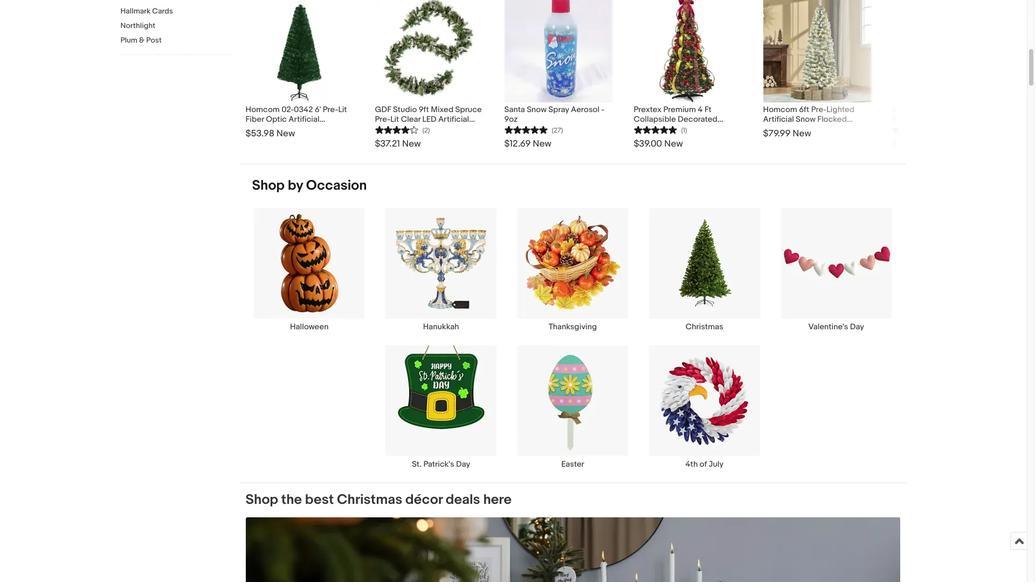 Task type: describe. For each thing, give the bounding box(es) containing it.
santa snow spray aerosol - 9oz image
[[505, 0, 612, 102]]

northlight
[[121, 21, 155, 30]]

$53.98 new
[[246, 128, 295, 139]]

gdf studio 9ft mixed spruce pre-lit clear led artificial christmas garland link
[[375, 102, 483, 134]]

4th of july
[[686, 460, 724, 470]]

lit inside gdf studio 9ft mixed spruce pre-lit clear led artificial christmas garland
[[391, 114, 399, 124]]

st.
[[412, 460, 422, 470]]

homcom 02-0342 6' pre-lit fiber optic artificial christmas tree - green
[[246, 104, 347, 134]]

$13.50
[[893, 138, 920, 149]]

gdf
[[375, 104, 391, 115]]

halloween link
[[244, 207, 375, 332]]

deals
[[446, 492, 480, 509]]

optic
[[266, 114, 287, 124]]

shop for shop the best christmas décor deals here
[[246, 492, 278, 509]]

garland
[[415, 124, 444, 134]]

2 ft pvc christmas tree - white
[[893, 104, 988, 124]]

tree inside 2 ft pvc christmas tree - white
[[967, 104, 983, 115]]

shop the best christmas décor deals here
[[246, 492, 512, 509]]

valentine's
[[809, 322, 849, 332]]

0 vertical spatial day
[[850, 322, 865, 332]]

occasion
[[306, 177, 367, 194]]

hallmark cards northlight plum & post
[[121, 6, 173, 45]]

post
[[146, 36, 162, 45]]

4th
[[686, 460, 698, 470]]

mixed
[[431, 104, 454, 115]]

pre- inside gdf studio 9ft mixed spruce pre-lit clear led artificial christmas garland
[[375, 114, 391, 124]]

(27)
[[552, 126, 563, 135]]

hanukkah link
[[375, 207, 507, 332]]

- inside homcom 02-0342 6' pre-lit fiber optic artificial christmas tree - green
[[303, 124, 306, 134]]

&
[[139, 36, 145, 45]]

easter
[[562, 460, 585, 470]]

pre- inside homcom 02-0342 6' pre-lit fiber optic artificial christmas tree - green
[[323, 104, 338, 115]]

best
[[305, 492, 334, 509]]

valentine's day link
[[771, 207, 903, 332]]

led
[[423, 114, 437, 124]]

thanksgiving link
[[507, 207, 639, 332]]

st. patrick's day
[[412, 460, 471, 470]]

4th of july link
[[639, 345, 771, 470]]

plum & post link
[[121, 36, 231, 46]]

gdf studio 9ft mixed spruce pre-lit clear led artificial christmas garland image
[[375, 0, 483, 102]]

new for $53.98 new
[[277, 128, 295, 139]]

santa snow spray aerosol - 9oz
[[505, 104, 605, 124]]

artificial inside gdf studio 9ft mixed spruce pre-lit clear led artificial christmas garland
[[438, 114, 469, 124]]

christmas inside homcom 02-0342 6' pre-lit fiber optic artificial christmas tree - green
[[246, 124, 283, 134]]

new for $79.99 new
[[793, 128, 812, 139]]

- inside 'santa snow spray aerosol - 9oz'
[[602, 104, 605, 115]]

2 ft pvc christmas tree - white link
[[893, 102, 1001, 124]]

1 vertical spatial day
[[456, 460, 471, 470]]

santa snow spray aerosol - 9oz link
[[505, 102, 612, 124]]

$39.00 new
[[634, 138, 683, 149]]

new for $13.50 new
[[922, 138, 941, 149]]

décor
[[406, 492, 443, 509]]

$37.21
[[375, 138, 400, 149]]

spruce
[[456, 104, 482, 115]]

cards
[[152, 6, 173, 16]]

(2) link
[[375, 124, 430, 135]]

thanksgiving
[[549, 322, 597, 332]]



Task type: vqa. For each thing, say whether or not it's contained in the screenshot.
4.1 out of 5 stars 'image'
yes



Task type: locate. For each thing, give the bounding box(es) containing it.
0 horizontal spatial pre-
[[323, 104, 338, 115]]

christmas inside gdf studio 9ft mixed spruce pre-lit clear led artificial christmas garland
[[375, 124, 413, 134]]

lit
[[338, 104, 347, 115], [391, 114, 399, 124]]

1 horizontal spatial -
[[602, 104, 605, 115]]

halloween
[[290, 322, 329, 332]]

valentine's day
[[809, 322, 865, 332]]

1 horizontal spatial pre-
[[375, 114, 391, 124]]

ft
[[899, 104, 908, 115]]

new
[[277, 128, 295, 139], [793, 128, 812, 139], [402, 138, 421, 149], [533, 138, 552, 149], [665, 138, 683, 149], [922, 138, 941, 149]]

artificial
[[289, 114, 320, 124], [438, 114, 469, 124]]

the
[[281, 492, 302, 509]]

hallmark cards link
[[121, 6, 231, 17]]

july
[[709, 460, 724, 470]]

easter link
[[507, 345, 639, 470]]

homcom 02-0342 6' pre-lit fiber optic artificial christmas tree - green link
[[246, 102, 354, 134]]

1 artificial from the left
[[289, 114, 320, 124]]

$39.00
[[634, 138, 663, 149]]

day right patrick's
[[456, 460, 471, 470]]

new down (2) link at the top of the page
[[402, 138, 421, 149]]

1 horizontal spatial tree
[[967, 104, 983, 115]]

tree inside homcom 02-0342 6' pre-lit fiber optic artificial christmas tree - green
[[285, 124, 301, 134]]

4 out of 5 stars image
[[375, 124, 418, 135]]

0 horizontal spatial artificial
[[289, 114, 320, 124]]

day right valentine's
[[850, 322, 865, 332]]

0 horizontal spatial -
[[303, 124, 306, 134]]

$12.69 new
[[505, 138, 552, 149]]

fiber
[[246, 114, 264, 124]]

new for $37.21 new
[[402, 138, 421, 149]]

aerosol
[[571, 104, 600, 115]]

1 horizontal spatial artificial
[[438, 114, 469, 124]]

shop by occasion
[[252, 177, 367, 194]]

1 horizontal spatial day
[[850, 322, 865, 332]]

0 vertical spatial tree
[[967, 104, 983, 115]]

new down optic
[[277, 128, 295, 139]]

9ft
[[419, 104, 429, 115]]

0 horizontal spatial tree
[[285, 124, 301, 134]]

new down (1)
[[665, 138, 683, 149]]

gdf studio 9ft mixed spruce pre-lit clear led artificial christmas garland
[[375, 104, 482, 134]]

santa
[[505, 104, 525, 115]]

$37.21 new
[[375, 138, 421, 149]]

christmas
[[928, 104, 965, 115], [246, 124, 283, 134], [375, 124, 413, 134], [686, 322, 724, 332], [337, 492, 403, 509]]

lit right "6'"
[[338, 104, 347, 115]]

1 horizontal spatial lit
[[391, 114, 399, 124]]

0 horizontal spatial lit
[[338, 104, 347, 115]]

pre- right "6'"
[[323, 104, 338, 115]]

new down 4.1 out of 5 stars image
[[922, 138, 941, 149]]

4.8 out of 5 stars image
[[505, 124, 548, 135]]

snow
[[527, 104, 547, 115]]

6'
[[315, 104, 321, 115]]

prextex premium 4 ft collapsible decorated christmas tree w/ lights pop-up image
[[639, 0, 737, 102]]

northlight link
[[121, 21, 231, 31]]

artificial inside homcom 02-0342 6' pre-lit fiber optic artificial christmas tree - green
[[289, 114, 320, 124]]

$79.99
[[764, 128, 791, 139]]

here
[[483, 492, 512, 509]]

homcom 6ft pre-lighted artificial snow flocked christmas tree with warm white led lights - green/white image
[[764, 0, 871, 102]]

new right $79.99
[[793, 128, 812, 139]]

(1)
[[682, 126, 687, 135]]

shop left the
[[246, 492, 278, 509]]

9oz
[[505, 114, 518, 124]]

white
[[893, 114, 914, 124]]

shop
[[252, 177, 285, 194], [246, 492, 278, 509]]

tree
[[967, 104, 983, 115], [285, 124, 301, 134]]

1 vertical spatial shop
[[246, 492, 278, 509]]

pvc
[[909, 104, 926, 115]]

0 vertical spatial shop
[[252, 177, 285, 194]]

$53.98
[[246, 128, 274, 139]]

0 horizontal spatial day
[[456, 460, 471, 470]]

02-
[[282, 104, 294, 115]]

christmas inside 2 ft pvc christmas tree - white
[[928, 104, 965, 115]]

-
[[602, 104, 605, 115], [985, 104, 988, 115], [303, 124, 306, 134]]

0342
[[294, 104, 313, 115]]

1 vertical spatial tree
[[285, 124, 301, 134]]

pre-
[[323, 104, 338, 115], [375, 114, 391, 124]]

hanukkah
[[423, 322, 459, 332]]

day
[[850, 322, 865, 332], [456, 460, 471, 470]]

clear
[[401, 114, 421, 124]]

spray
[[549, 104, 569, 115]]

(27) link
[[505, 124, 563, 135]]

(2)
[[423, 126, 430, 135]]

$12.69
[[505, 138, 531, 149]]

new for $39.00 new
[[665, 138, 683, 149]]

new down (27) link
[[533, 138, 552, 149]]

2
[[893, 104, 897, 115]]

of
[[700, 460, 707, 470]]

2 artificial from the left
[[438, 114, 469, 124]]

homcom
[[246, 104, 280, 115]]

hallmark
[[121, 6, 151, 16]]

5 out of 5 stars image
[[634, 124, 677, 135]]

shop for shop by occasion
[[252, 177, 285, 194]]

None text field
[[246, 518, 901, 583]]

lit left clear
[[391, 114, 399, 124]]

st. patrick's day link
[[375, 345, 507, 470]]

2 horizontal spatial -
[[985, 104, 988, 115]]

lit inside homcom 02-0342 6' pre-lit fiber optic artificial christmas tree - green
[[338, 104, 347, 115]]

pre- left studio
[[375, 114, 391, 124]]

4.1 out of 5 stars image
[[893, 124, 936, 135]]

christmas link
[[639, 207, 771, 332]]

green
[[308, 124, 331, 134]]

studio
[[393, 104, 417, 115]]

- inside 2 ft pvc christmas tree - white
[[985, 104, 988, 115]]

(1) link
[[634, 124, 687, 135]]

shop left by
[[252, 177, 285, 194]]

$79.99 new
[[764, 128, 812, 139]]

by
[[288, 177, 303, 194]]

plum
[[121, 36, 138, 45]]

patrick's
[[424, 460, 455, 470]]

$13.50 new
[[893, 138, 941, 149]]

new for $12.69 new
[[533, 138, 552, 149]]

homcom 02-0342 6' pre-lit fiber optic artificial christmas tree - green image
[[246, 0, 354, 102]]



